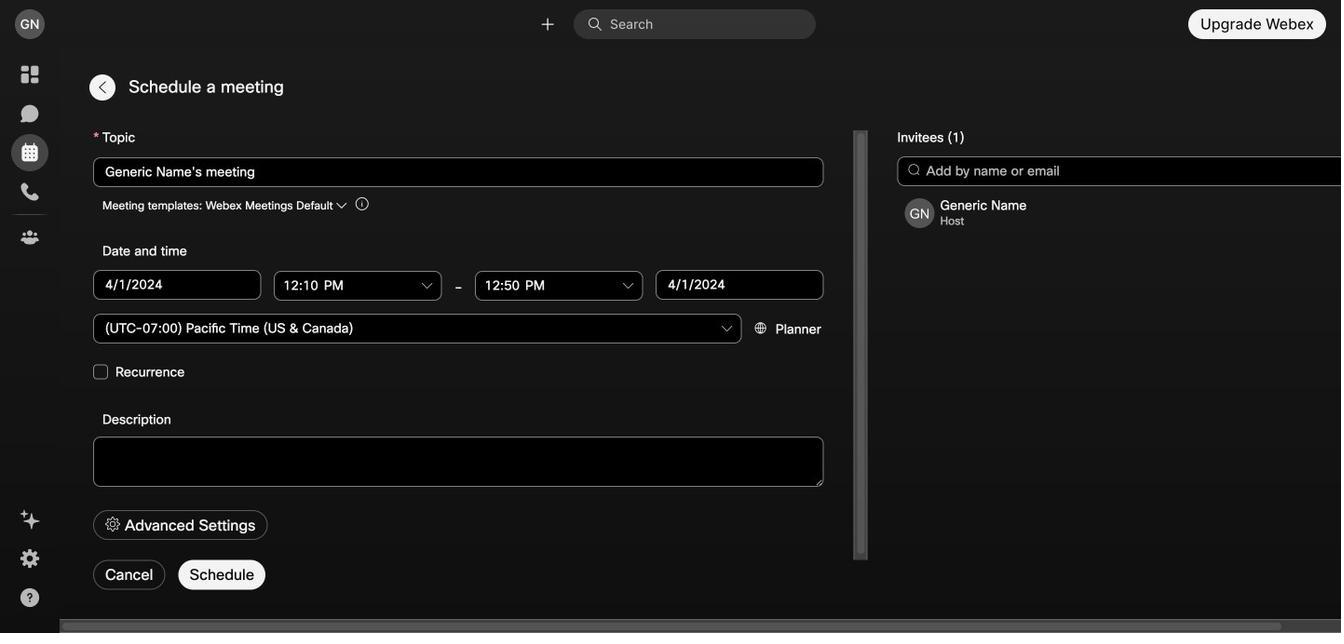 Task type: vqa. For each thing, say whether or not it's contained in the screenshot.
list item
no



Task type: locate. For each thing, give the bounding box(es) containing it.
navigation
[[0, 48, 60, 633]]

webex tab list
[[11, 56, 48, 256]]



